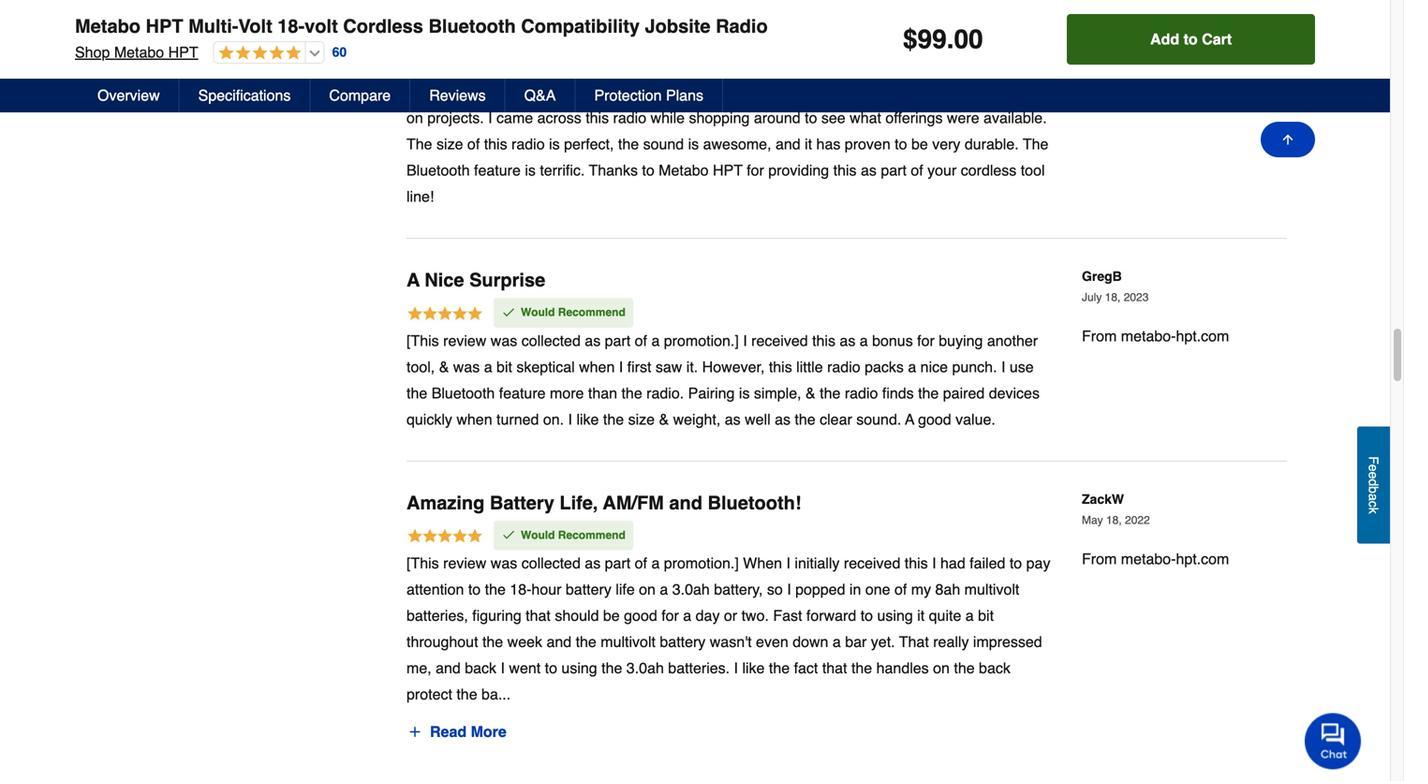 Task type: describe. For each thing, give the bounding box(es) containing it.
of up life
[[635, 555, 647, 572]]

multi-
[[188, 15, 238, 37]]

this up little
[[812, 332, 836, 349]]

4.7 stars image
[[214, 45, 301, 62]]

[this review was collected as part of a promotion.] i received this as a bonus for buying another tool, & was a bit skeptical when i first saw it. however, this little radio packs a nice punch. i use the bluetooth feature more than the radio. pairing is simple, & the radio finds the paired devices quickly when turned on. i like the size & weight, as well as the clear sound. a good value.
[[407, 332, 1040, 428]]

radio.
[[647, 384, 684, 402]]

the down really
[[954, 660, 975, 677]]

f
[[1367, 456, 1382, 464]]

is down across
[[549, 136, 560, 153]]

very
[[933, 136, 961, 153]]

$ 99 . 00
[[903, 24, 984, 54]]

0 horizontal spatial using
[[562, 660, 598, 677]]

add to cart
[[1151, 30, 1232, 48]]

feature inside [this review was collected as part of a promotion.] i received this as a bonus for buying another tool, & was a bit skeptical when i first saw it. however, this little radio packs a nice punch. i use the bluetooth feature more than the radio. pairing is simple, & the radio finds the paired devices quickly when turned on. i like the size & weight, as well as the clear sound. a good value.
[[499, 384, 546, 402]]

metabo- for surprise
[[1121, 328, 1176, 345]]

available.
[[984, 109, 1047, 127]]

was down checkmark image
[[491, 332, 517, 349]]

part for surprise
[[605, 332, 631, 349]]

really
[[933, 633, 969, 651]]

nice
[[921, 358, 948, 376]]

1 vertical spatial when
[[579, 358, 615, 376]]

packs
[[865, 358, 904, 376]]

0 horizontal spatial 3.0ah
[[627, 660, 664, 677]]

down
[[793, 633, 829, 651]]

1 vertical spatial metabo
[[114, 44, 164, 61]]

2 horizontal spatial on
[[933, 660, 950, 677]]

and up providing
[[776, 136, 801, 153]]

part for life,
[[605, 555, 631, 572]]

to right went
[[545, 660, 558, 677]]

is left terrific.
[[525, 162, 536, 179]]

part inside 'i was looking for a jobsite radio that i could use in my small workshop and outside when working on projects.  i came across this radio while shopping around to see what offerings were available. the size of this radio is perfect, the sound is awesome, and it has proven to be very durable.  the bluetooth feature is terrific.  thanks to metabo hpt for providing this as part of your cordless tool line!'
[[881, 162, 907, 179]]

wasn't
[[710, 633, 752, 651]]

2 vertical spatial when
[[457, 411, 492, 428]]

me,
[[407, 660, 432, 677]]

and down throughout
[[436, 660, 461, 677]]

1 hpt.com from the top
[[1176, 79, 1230, 96]]

thanks
[[589, 162, 638, 179]]

i right so
[[787, 581, 791, 598]]

i left came
[[488, 109, 492, 127]]

line!
[[407, 188, 434, 205]]

the down first
[[622, 384, 643, 402]]

1 from from the top
[[1082, 79, 1117, 96]]

simple,
[[754, 384, 802, 402]]

and up what
[[870, 83, 895, 100]]

volt
[[238, 15, 272, 37]]

as right well
[[775, 411, 791, 428]]

add to cart button
[[1067, 14, 1316, 65]]

zackw
[[1082, 492, 1125, 507]]

failed
[[970, 555, 1006, 572]]

0 horizontal spatial battery
[[566, 581, 612, 598]]

am/fm
[[603, 492, 664, 514]]

awesome,
[[703, 136, 772, 153]]

had
[[941, 555, 966, 572]]

is right sound
[[688, 136, 699, 153]]

would recommend for life,
[[521, 529, 626, 542]]

the left clear at the bottom of the page
[[795, 411, 816, 428]]

gregb
[[1082, 269, 1122, 284]]

a left the bar
[[833, 633, 841, 651]]

day
[[696, 607, 720, 625]]

collected for surprise
[[522, 332, 581, 349]]

attention
[[407, 581, 464, 598]]

protection plans
[[594, 87, 704, 104]]

gregb july 18, 2023
[[1082, 269, 1149, 304]]

this down has
[[834, 162, 857, 179]]

radio right little
[[827, 358, 861, 376]]

1 e from the top
[[1367, 464, 1382, 472]]

a inside 'i was looking for a jobsite radio that i could use in my small workshop and outside when working on projects.  i came across this radio while shopping around to see what offerings were available. the size of this radio is perfect, the sound is awesome, and it has proven to be very durable.  the bluetooth feature is terrific.  thanks to metabo hpt for providing this as part of your cordless tool line!'
[[519, 83, 527, 100]]

add
[[1151, 30, 1180, 48]]

yet.
[[871, 633, 895, 651]]

recommend for surprise
[[558, 306, 626, 319]]

what
[[850, 109, 882, 127]]

shopping
[[689, 109, 750, 127]]

as inside the [this review was collected as part of a promotion.] when i initially received this i had failed to pay attention to the 18-hour battery life on a 3.0ah battery, so i popped in one of my 8ah multivolt batteries, figuring that should be good for a day or two. fast forward to using it quite a bit throughout the week and the multivolt battery wasn't even down a bar yet. that really impressed me, and back i went to using the 3.0ah batteries. i like the fact that the handles on the back protect the ba...
[[585, 555, 601, 572]]

would for life,
[[521, 529, 555, 542]]

radio up sound.
[[845, 384, 878, 402]]

durable.
[[965, 136, 1019, 153]]

clear
[[820, 411, 852, 428]]

the up figuring
[[485, 581, 506, 598]]

00
[[954, 24, 984, 54]]

as inside 'i was looking for a jobsite radio that i could use in my small workshop and outside when working on projects.  i came across this radio while shopping around to see what offerings were available. the size of this radio is perfect, the sound is awesome, and it has proven to be very durable.  the bluetooth feature is terrific.  thanks to metabo hpt for providing this as part of your cordless tool line!'
[[861, 162, 877, 179]]

to left pay
[[1010, 555, 1022, 572]]

as left well
[[725, 411, 741, 428]]

this up simple,
[[769, 358, 792, 376]]

0 vertical spatial using
[[878, 607, 913, 625]]

to down sound
[[642, 162, 655, 179]]

arrow up image
[[1281, 132, 1296, 147]]

to inside add to cart button
[[1184, 30, 1198, 48]]

i left went
[[501, 660, 505, 677]]

however,
[[702, 358, 765, 376]]

my inside 'i was looking for a jobsite radio that i could use in my small workshop and outside when working on projects.  i came across this radio while shopping around to see what offerings were available. the size of this radio is perfect, the sound is awesome, and it has proven to be very durable.  the bluetooth feature is terrific.  thanks to metabo hpt for providing this as part of your cordless tool line!'
[[738, 83, 758, 100]]

life
[[616, 581, 635, 598]]

chat invite button image
[[1305, 713, 1362, 770]]

skeptical
[[517, 358, 575, 376]]

a left nice
[[908, 358, 917, 376]]

$
[[903, 24, 918, 54]]

nice
[[425, 270, 464, 291]]

a right quite at the right bottom of the page
[[966, 607, 974, 625]]

[this for amazing
[[407, 555, 439, 572]]

workshop
[[802, 83, 866, 100]]

in inside the [this review was collected as part of a promotion.] when i initially received this i had failed to pay attention to the 18-hour battery life on a 3.0ah battery, so i popped in one of my 8ah multivolt batteries, figuring that should be good for a day or two. fast forward to using it quite a bit throughout the week and the multivolt battery wasn't even down a bar yet. that really impressed me, and back i went to using the 3.0ah batteries. i like the fact that the handles on the back protect the ba...
[[850, 581, 861, 598]]

1 horizontal spatial 3.0ah
[[673, 581, 710, 598]]

the up clear at the bottom of the page
[[820, 384, 841, 402]]

while
[[651, 109, 685, 127]]

radio right jobsite
[[579, 83, 613, 100]]

the down the bar
[[852, 660, 873, 677]]

value.
[[956, 411, 996, 428]]

battery
[[490, 492, 555, 514]]

bluetooth inside [this review was collected as part of a promotion.] i received this as a bonus for buying another tool, & was a bit skeptical when i first saw it. however, this little radio packs a nice punch. i use the bluetooth feature more than the radio. pairing is simple, & the radio finds the paired devices quickly when turned on. i like the size & weight, as well as the clear sound. a good value.
[[432, 384, 495, 402]]

more
[[471, 723, 507, 741]]

i left first
[[619, 358, 623, 376]]

radio down protection
[[613, 109, 647, 127]]

to up the bar
[[861, 607, 873, 625]]

promotion.] for amazing battery life, am/fm and bluetooth!
[[664, 555, 739, 572]]

2 e from the top
[[1367, 472, 1382, 479]]

terrific.
[[540, 162, 585, 179]]

a left the skeptical
[[484, 358, 492, 376]]

july inside gregb july 18, 2023
[[1082, 291, 1102, 304]]

plus image
[[408, 725, 423, 740]]

your
[[928, 162, 957, 179]]

paired
[[943, 384, 985, 402]]

size inside [this review was collected as part of a promotion.] i received this as a bonus for buying another tool, & was a bit skeptical when i first saw it. however, this little radio packs a nice punch. i use the bluetooth feature more than the radio. pairing is simple, & the radio finds the paired devices quickly when turned on. i like the size & weight, as well as the clear sound. a good value.
[[628, 411, 655, 428]]

2 horizontal spatial &
[[806, 384, 816, 402]]

the left ba...
[[457, 686, 478, 703]]

the left fact
[[769, 660, 790, 677]]

as up than at left
[[585, 332, 601, 349]]

i down 5 out of 5 stars element
[[407, 83, 411, 100]]

on inside 'i was looking for a jobsite radio that i could use in my small workshop and outside when working on projects.  i came across this radio while shopping around to see what offerings were available. the size of this radio is perfect, the sound is awesome, and it has proven to be very durable.  the bluetooth feature is terrific.  thanks to metabo hpt for providing this as part of your cordless tool line!'
[[407, 109, 423, 127]]

was inside 'i was looking for a jobsite radio that i could use in my small workshop and outside when working on projects.  i came across this radio while shopping around to see what offerings were available. the size of this radio is perfect, the sound is awesome, and it has proven to be very durable.  the bluetooth feature is terrific.  thanks to metabo hpt for providing this as part of your cordless tool line!'
[[415, 83, 442, 100]]

0 vertical spatial hpt
[[146, 15, 183, 37]]

fact
[[794, 660, 818, 677]]

a up saw
[[652, 332, 660, 349]]

promotion.] for a nice surprise
[[664, 332, 739, 349]]

a left bonus
[[860, 332, 868, 349]]

for inside the [this review was collected as part of a promotion.] when i initially received this i had failed to pay attention to the 18-hour battery life on a 3.0ah battery, so i popped in one of my 8ah multivolt batteries, figuring that should be good for a day or two. fast forward to using it quite a bit throughout the week and the multivolt battery wasn't even down a bar yet. that really impressed me, and back i went to using the 3.0ah batteries. i like the fact that the handles on the back protect the ba...
[[662, 607, 679, 625]]

cordless
[[961, 162, 1017, 179]]

bluetooth inside 'i was looking for a jobsite radio that i could use in my small workshop and outside when working on projects.  i came across this radio while shopping around to see what offerings were available. the size of this radio is perfect, the sound is awesome, and it has proven to be very durable.  the bluetooth feature is terrific.  thanks to metabo hpt for providing this as part of your cordless tool line!'
[[407, 162, 470, 179]]

tool,
[[407, 358, 435, 376]]

shop
[[75, 44, 110, 61]]

the down figuring
[[483, 633, 503, 651]]

1 back from the left
[[465, 660, 497, 677]]

life,
[[560, 492, 598, 514]]

of inside [this review was collected as part of a promotion.] i received this as a bonus for buying another tool, & was a bit skeptical when i first saw it. however, this little radio packs a nice punch. i use the bluetooth feature more than the radio. pairing is simple, & the radio finds the paired devices quickly when turned on. i like the size & weight, as well as the clear sound. a good value.
[[635, 332, 647, 349]]

to down "offerings" in the right of the page
[[895, 136, 908, 153]]

tool
[[1021, 162, 1045, 179]]

looking
[[446, 83, 493, 100]]

batteries,
[[407, 607, 468, 625]]

see
[[822, 109, 846, 127]]

18, for amazing battery life, am/fm and bluetooth!
[[1107, 514, 1122, 527]]

the inside 'i was looking for a jobsite radio that i could use in my small workshop and outside when working on projects.  i came across this radio while shopping around to see what offerings were available. the size of this radio is perfect, the sound is awesome, and it has proven to be very durable.  the bluetooth feature is terrific.  thanks to metabo hpt for providing this as part of your cordless tool line!'
[[618, 136, 639, 153]]

0 horizontal spatial 18-
[[278, 15, 305, 37]]

or
[[724, 607, 738, 625]]

protect
[[407, 686, 452, 703]]

1 vertical spatial that
[[526, 607, 551, 625]]

metabo- for life,
[[1121, 550, 1176, 568]]

week
[[508, 633, 543, 651]]

review for battery
[[443, 555, 487, 572]]

compare
[[329, 87, 391, 104]]

weight,
[[673, 411, 721, 428]]

my inside the [this review was collected as part of a promotion.] when i initially received this i had failed to pay attention to the 18-hour battery life on a 3.0ah battery, so i popped in one of my 8ah multivolt batteries, figuring that should be good for a day or two. fast forward to using it quite a bit throughout the week and the multivolt battery wasn't even down a bar yet. that really impressed me, and back i went to using the 3.0ah batteries. i like the fact that the handles on the back protect the ba...
[[911, 581, 931, 598]]

amazing
[[407, 492, 485, 514]]

protection
[[594, 87, 662, 104]]

a left day
[[683, 607, 692, 625]]

the down life
[[602, 660, 623, 677]]

a inside [this review was collected as part of a promotion.] i received this as a bonus for buying another tool, & was a bit skeptical when i first saw it. however, this little radio packs a nice punch. i use the bluetooth feature more than the radio. pairing is simple, & the radio finds the paired devices quickly when turned on. i like the size & weight, as well as the clear sound. a good value.
[[905, 411, 915, 428]]

even
[[756, 633, 789, 651]]

it inside 'i was looking for a jobsite radio that i could use in my small workshop and outside when working on projects.  i came across this radio while shopping around to see what offerings were available. the size of this radio is perfect, the sound is awesome, and it has proven to be very durable.  the bluetooth feature is terrific.  thanks to metabo hpt for providing this as part of your cordless tool line!'
[[805, 136, 812, 153]]

f e e d b a c k button
[[1358, 427, 1391, 544]]

i right on.
[[568, 411, 573, 428]]

figuring
[[472, 607, 522, 625]]

size inside 'i was looking for a jobsite radio that i could use in my small workshop and outside when working on projects.  i came across this radio while shopping around to see what offerings were available. the size of this radio is perfect, the sound is awesome, and it has proven to be very durable.  the bluetooth feature is terrific.  thanks to metabo hpt for providing this as part of your cordless tool line!'
[[437, 136, 463, 153]]

and down should on the left of page
[[547, 633, 572, 651]]

1 metabo- from the top
[[1121, 79, 1176, 96]]

1 vertical spatial battery
[[660, 633, 706, 651]]

pay
[[1027, 555, 1051, 572]]

that inside 'i was looking for a jobsite radio that i could use in my small workshop and outside when working on projects.  i came across this radio while shopping around to see what offerings were available. the size of this radio is perfect, the sound is awesome, and it has proven to be very durable.  the bluetooth feature is terrific.  thanks to metabo hpt for providing this as part of your cordless tool line!'
[[617, 83, 642, 100]]

batteries.
[[668, 660, 730, 677]]

i down another at right top
[[1002, 358, 1006, 376]]

outside
[[899, 83, 948, 100]]

forward
[[807, 607, 857, 625]]

good inside the [this review was collected as part of a promotion.] when i initially received this i had failed to pay attention to the 18-hour battery life on a 3.0ah battery, so i popped in one of my 8ah multivolt batteries, figuring that should be good for a day or two. fast forward to using it quite a bit throughout the week and the multivolt battery wasn't even down a bar yet. that really impressed me, and back i went to using the 3.0ah batteries. i like the fact that the handles on the back protect the ba...
[[624, 607, 658, 625]]

a right life
[[660, 581, 668, 598]]

of left your
[[911, 162, 924, 179]]

cart
[[1202, 30, 1232, 48]]

this up perfect,
[[586, 109, 609, 127]]

i down "wasn't"
[[734, 660, 738, 677]]

0 vertical spatial metabo
[[75, 15, 141, 37]]

volt
[[305, 15, 338, 37]]

compare button
[[311, 79, 411, 112]]

1 2023 from the top
[[1124, 42, 1149, 55]]

buying
[[939, 332, 983, 349]]

impressed
[[973, 633, 1043, 651]]

initially
[[795, 555, 840, 572]]

for inside [this review was collected as part of a promotion.] i received this as a bonus for buying another tool, & was a bit skeptical when i first saw it. however, this little radio packs a nice punch. i use the bluetooth feature more than the radio. pairing is simple, & the radio finds the paired devices quickly when turned on. i like the size & weight, as well as the clear sound. a good value.
[[917, 332, 935, 349]]

of right "one"
[[895, 581, 907, 598]]

finds
[[883, 384, 914, 402]]

is inside [this review was collected as part of a promotion.] i received this as a bonus for buying another tool, & was a bit skeptical when i first saw it. however, this little radio packs a nice punch. i use the bluetooth feature more than the radio. pairing is simple, & the radio finds the paired devices quickly when turned on. i like the size & weight, as well as the clear sound. a good value.
[[739, 384, 750, 402]]

d
[[1367, 479, 1382, 486]]

1 vertical spatial hpt
[[168, 44, 198, 61]]

than
[[588, 384, 618, 402]]

1 from metabo-hpt.com from the top
[[1082, 79, 1230, 96]]

i left 'could'
[[646, 83, 650, 100]]

protection plans button
[[576, 79, 723, 112]]

1 horizontal spatial radio
[[716, 15, 768, 37]]



Task type: vqa. For each thing, say whether or not it's contained in the screenshot.
[this associated with Amazing
yes



Task type: locate. For each thing, give the bounding box(es) containing it.
1 collected from the top
[[522, 332, 581, 349]]

to right add
[[1184, 30, 1198, 48]]

1 vertical spatial promotion.]
[[664, 555, 739, 572]]

in left "one"
[[850, 581, 861, 598]]

hpt inside 'i was looking for a jobsite radio that i could use in my small workshop and outside when working on projects.  i came across this radio while shopping around to see what offerings were available. the size of this radio is perfect, the sound is awesome, and it has proven to be very durable.  the bluetooth feature is terrific.  thanks to metabo hpt for providing this as part of your cordless tool line!'
[[713, 162, 743, 179]]

[this up tool,
[[407, 332, 439, 349]]

review up attention
[[443, 555, 487, 572]]

1 horizontal spatial good
[[918, 411, 952, 428]]

for up came
[[497, 83, 515, 100]]

1 horizontal spatial that
[[617, 83, 642, 100]]

1 vertical spatial 18,
[[1107, 514, 1122, 527]]

using
[[878, 607, 913, 625], [562, 660, 598, 677]]

went
[[509, 660, 541, 677]]

a down finds
[[905, 411, 915, 428]]

was down checkmark icon
[[491, 555, 517, 572]]

was right tool,
[[453, 358, 480, 376]]

providing
[[769, 162, 829, 179]]

0 vertical spatial in
[[723, 83, 734, 100]]

0 horizontal spatial bit
[[497, 358, 512, 376]]

2 vertical spatial metabo-
[[1121, 550, 1176, 568]]

2 would recommend from the top
[[521, 529, 626, 542]]

q&a button
[[506, 79, 576, 112]]

1 horizontal spatial 18-
[[510, 581, 532, 598]]

[this up attention
[[407, 555, 439, 572]]

1 vertical spatial metabo-
[[1121, 328, 1176, 345]]

0 vertical spatial battery
[[566, 581, 612, 598]]

the
[[618, 136, 639, 153], [407, 384, 428, 402], [622, 384, 643, 402], [820, 384, 841, 402], [918, 384, 939, 402], [603, 411, 624, 428], [795, 411, 816, 428], [485, 581, 506, 598], [483, 633, 503, 651], [576, 633, 597, 651], [602, 660, 623, 677], [769, 660, 790, 677], [852, 660, 873, 677], [954, 660, 975, 677], [457, 686, 478, 703]]

bit inside [this review was collected as part of a promotion.] i received this as a bonus for buying another tool, & was a bit skeptical when i first saw it. however, this little radio packs a nice punch. i use the bluetooth feature more than the radio. pairing is simple, & the radio finds the paired devices quickly when turned on. i like the size & weight, as well as the clear sound. a good value.
[[497, 358, 512, 376]]

collected inside [this review was collected as part of a promotion.] i received this as a bonus for buying another tool, & was a bit skeptical when i first saw it. however, this little radio packs a nice punch. i use the bluetooth feature more than the radio. pairing is simple, & the radio finds the paired devices quickly when turned on. i like the size & weight, as well as the clear sound. a good value.
[[522, 332, 581, 349]]

across
[[537, 109, 582, 127]]

was inside the [this review was collected as part of a promotion.] when i initially received this i had failed to pay attention to the 18-hour battery life on a 3.0ah battery, so i popped in one of my 8ah multivolt batteries, figuring that should be good for a day or two. fast forward to using it quite a bit throughout the week and the multivolt battery wasn't even down a bar yet. that really impressed me, and back i went to using the 3.0ah batteries. i like the fact that the handles on the back protect the ba...
[[491, 555, 517, 572]]

collected inside the [this review was collected as part of a promotion.] when i initially received this i had failed to pay attention to the 18-hour battery life on a 3.0ah battery, so i popped in one of my 8ah multivolt batteries, figuring that should be good for a day or two. fast forward to using it quite a bit throughout the week and the multivolt battery wasn't even down a bar yet. that really impressed me, and back i went to using the 3.0ah batteries. i like the fact that the handles on the back protect the ba...
[[522, 555, 581, 572]]

1 5 stars image from the top
[[407, 305, 484, 325]]

size
[[437, 136, 463, 153], [628, 411, 655, 428]]

to
[[1184, 30, 1198, 48], [805, 109, 818, 127], [895, 136, 908, 153], [642, 162, 655, 179], [1010, 555, 1022, 572], [468, 581, 481, 598], [861, 607, 873, 625], [545, 660, 558, 677]]

1 july from the top
[[1082, 42, 1102, 55]]

0 horizontal spatial radio
[[474, 21, 526, 42]]

recommend up the skeptical
[[558, 306, 626, 319]]

bluetooth!
[[708, 492, 802, 514]]

5 stars image for a
[[407, 305, 484, 325]]

0 horizontal spatial on
[[407, 109, 423, 127]]

from down may
[[1082, 550, 1117, 568]]

2 hpt.com from the top
[[1176, 328, 1230, 345]]

radio down came
[[512, 136, 545, 153]]

a down am/fm
[[652, 555, 660, 572]]

1 promotion.] from the top
[[664, 332, 739, 349]]

like
[[577, 411, 599, 428], [743, 660, 765, 677]]

0 vertical spatial promotion.]
[[664, 332, 739, 349]]

2 review from the top
[[443, 555, 487, 572]]

2 vertical spatial part
[[605, 555, 631, 572]]

0 vertical spatial size
[[437, 136, 463, 153]]

offerings
[[886, 109, 943, 127]]

0 vertical spatial [this
[[407, 332, 439, 349]]

the down than at left
[[603, 411, 624, 428]]

be inside 'i was looking for a jobsite radio that i could use in my small workshop and outside when working on projects.  i came across this radio while shopping around to see what offerings were available. the size of this radio is perfect, the sound is awesome, and it has proven to be very durable.  the bluetooth feature is terrific.  thanks to metabo hpt for providing this as part of your cordless tool line!'
[[912, 136, 928, 153]]

1 vertical spatial my
[[911, 581, 931, 598]]

turned
[[497, 411, 539, 428]]

0 vertical spatial from metabo-hpt.com
[[1082, 79, 1230, 96]]

good
[[918, 411, 952, 428], [624, 607, 658, 625]]

f e e d b a c k
[[1367, 456, 1382, 514]]

1 recommend from the top
[[558, 306, 626, 319]]

devices
[[989, 384, 1040, 402]]

2 vertical spatial from
[[1082, 550, 1117, 568]]

1 vertical spatial 3.0ah
[[627, 660, 664, 677]]

the down tool,
[[407, 384, 428, 402]]

received up "one"
[[844, 555, 901, 572]]

[this inside the [this review was collected as part of a promotion.] when i initially received this i had failed to pay attention to the 18-hour battery life on a 3.0ah battery, so i popped in one of my 8ah multivolt batteries, figuring that should be good for a day or two. fast forward to using it quite a bit throughout the week and the multivolt battery wasn't even down a bar yet. that really impressed me, and back i went to using the 3.0ah batteries. i like the fact that the handles on the back protect the ba...
[[407, 555, 439, 572]]

specifications
[[198, 87, 291, 104]]

0 vertical spatial review
[[443, 332, 487, 349]]

checkmark image
[[501, 528, 516, 543]]

[this for a
[[407, 332, 439, 349]]

received inside [this review was collected as part of a promotion.] i received this as a bonus for buying another tool, & was a bit skeptical when i first saw it. however, this little radio packs a nice punch. i use the bluetooth feature more than the radio. pairing is simple, & the radio finds the paired devices quickly when turned on. i like the size & weight, as well as the clear sound. a good value.
[[752, 332, 808, 349]]

0 horizontal spatial it
[[805, 136, 812, 153]]

2 vertical spatial hpt.com
[[1176, 550, 1230, 568]]

0 vertical spatial a
[[407, 270, 420, 291]]

18- inside the [this review was collected as part of a promotion.] when i initially received this i had failed to pay attention to the 18-hour battery life on a 3.0ah battery, so i popped in one of my 8ah multivolt batteries, figuring that should be good for a day or two. fast forward to using it quite a bit throughout the week and the multivolt battery wasn't even down a bar yet. that really impressed me, and back i went to using the 3.0ah batteries. i like the fact that the handles on the back protect the ba...
[[510, 581, 532, 598]]

review for nice
[[443, 332, 487, 349]]

18, inside gregb july 18, 2023
[[1105, 291, 1121, 304]]

0 horizontal spatial when
[[457, 411, 492, 428]]

handles
[[877, 660, 929, 677]]

it inside the [this review was collected as part of a promotion.] when i initially received this i had failed to pay attention to the 18-hour battery life on a 3.0ah battery, so i popped in one of my 8ah multivolt batteries, figuring that should be good for a day or two. fast forward to using it quite a bit throughout the week and the multivolt battery wasn't even down a bar yet. that really impressed me, and back i went to using the 3.0ah batteries. i like the fact that the handles on the back protect the ba...
[[918, 607, 925, 625]]

1 horizontal spatial in
[[850, 581, 861, 598]]

a left nice
[[407, 270, 420, 291]]

2 collected from the top
[[522, 555, 581, 572]]

jobsite
[[645, 15, 711, 37]]

it left quite at the right bottom of the page
[[918, 607, 925, 625]]

1 vertical spatial would recommend
[[521, 529, 626, 542]]

1 vertical spatial 5 stars image
[[407, 528, 484, 548]]

2 horizontal spatial that
[[823, 660, 848, 677]]

2 metabo- from the top
[[1121, 328, 1176, 345]]

came
[[497, 109, 533, 127]]

0 vertical spatial on
[[407, 109, 423, 127]]

1 the from the left
[[407, 136, 432, 153]]

the down "projects."
[[407, 136, 432, 153]]

on left "projects."
[[407, 109, 423, 127]]

0 vertical spatial 18-
[[278, 15, 305, 37]]

25,
[[1105, 42, 1121, 55]]

2 2023 from the top
[[1124, 291, 1149, 304]]

july 25, 2023
[[1082, 42, 1149, 55]]

perfect,
[[564, 136, 614, 153]]

from for surprise
[[1082, 328, 1117, 345]]

2 vertical spatial that
[[823, 660, 848, 677]]

read more button
[[407, 717, 508, 747]]

from
[[1082, 79, 1117, 96], [1082, 328, 1117, 345], [1082, 550, 1117, 568]]

that
[[899, 633, 929, 651]]

promotion.] up the it.
[[664, 332, 739, 349]]

feature inside 'i was looking for a jobsite radio that i could use in my small workshop and outside when working on projects.  i came across this radio while shopping around to see what offerings were available. the size of this radio is perfect, the sound is awesome, and it has proven to be very durable.  the bluetooth feature is terrific.  thanks to metabo hpt for providing this as part of your cordless tool line!'
[[474, 162, 521, 179]]

received inside the [this review was collected as part of a promotion.] when i initially received this i had failed to pay attention to the 18-hour battery life on a 3.0ah battery, so i popped in one of my 8ah multivolt batteries, figuring that should be good for a day or two. fast forward to using it quite a bit throughout the week and the multivolt battery wasn't even down a bar yet. that really impressed me, and back i went to using the 3.0ah batteries. i like the fact that the handles on the back protect the ba...
[[844, 555, 901, 572]]

2 promotion.] from the top
[[664, 555, 739, 572]]

0 vertical spatial recommend
[[558, 306, 626, 319]]

when inside 'i was looking for a jobsite radio that i could use in my small workshop and outside when working on projects.  i came across this radio while shopping around to see what offerings were available. the size of this radio is perfect, the sound is awesome, and it has proven to be very durable.  the bluetooth feature is terrific.  thanks to metabo hpt for providing this as part of your cordless tool line!'
[[952, 83, 988, 100]]

to up figuring
[[468, 581, 481, 598]]

like down than at left
[[577, 411, 599, 428]]

1 review from the top
[[443, 332, 487, 349]]

bluetooth up 5 out of 5 stars element
[[429, 15, 516, 37]]

from metabo-hpt.com down gregb july 18, 2023
[[1082, 328, 1230, 345]]

2 recommend from the top
[[558, 529, 626, 542]]

bluetooth up line!
[[407, 162, 470, 179]]

promotion.] up battery,
[[664, 555, 739, 572]]

hour
[[532, 581, 562, 598]]

0 horizontal spatial a
[[407, 270, 420, 291]]

metabo- down 2022
[[1121, 550, 1176, 568]]

more
[[550, 384, 584, 402]]

bluetooth up quickly
[[432, 384, 495, 402]]

small
[[762, 83, 797, 100]]

0 vertical spatial bluetooth
[[429, 15, 516, 37]]

another
[[987, 332, 1038, 349]]

metabo- down add
[[1121, 79, 1176, 96]]

zackw may 18, 2022
[[1082, 492, 1150, 527]]

a
[[407, 270, 420, 291], [905, 411, 915, 428]]

1 horizontal spatial battery
[[660, 633, 706, 651]]

of
[[467, 136, 480, 153], [911, 162, 924, 179], [635, 332, 647, 349], [635, 555, 647, 572], [895, 581, 907, 598]]

2 5 stars image from the top
[[407, 528, 484, 548]]

on right life
[[639, 581, 656, 598]]

metabo hpt multi-volt 18-volt cordless bluetooth compatibility jobsite radio
[[75, 15, 768, 37]]

would recommend down life,
[[521, 529, 626, 542]]

3 from from the top
[[1082, 550, 1117, 568]]

using up yet.
[[878, 607, 913, 625]]

bit inside the [this review was collected as part of a promotion.] when i initially received this i had failed to pay attention to the 18-hour battery life on a 3.0ah battery, so i popped in one of my 8ah multivolt batteries, figuring that should be good for a day or two. fast forward to using it quite a bit throughout the week and the multivolt battery wasn't even down a bar yet. that really impressed me, and back i went to using the 3.0ah batteries. i like the fact that the handles on the back protect the ba...
[[978, 607, 994, 625]]

when up than at left
[[579, 358, 615, 376]]

terrific radio
[[407, 21, 526, 42]]

1 horizontal spatial like
[[743, 660, 765, 677]]

5 stars image down nice
[[407, 305, 484, 325]]

this down came
[[484, 136, 507, 153]]

two.
[[742, 607, 769, 625]]

use inside 'i was looking for a jobsite radio that i could use in my small workshop and outside when working on projects.  i came across this radio while shopping around to see what offerings were available. the size of this radio is perfect, the sound is awesome, and it has proven to be very durable.  the bluetooth feature is terrific.  thanks to metabo hpt for providing this as part of your cordless tool line!'
[[694, 83, 718, 100]]

1 vertical spatial recommend
[[558, 529, 626, 542]]

1 vertical spatial be
[[603, 607, 620, 625]]

1 vertical spatial received
[[844, 555, 901, 572]]

my left 8ah
[[911, 581, 931, 598]]

jobsite
[[532, 83, 575, 100]]

be down life
[[603, 607, 620, 625]]

promotion.] inside the [this review was collected as part of a promotion.] when i initially received this i had failed to pay attention to the 18-hour battery life on a 3.0ah battery, so i popped in one of my 8ah multivolt batteries, figuring that should be good for a day or two. fast forward to using it quite a bit throughout the week and the multivolt battery wasn't even down a bar yet. that really impressed me, and back i went to using the 3.0ah batteries. i like the fact that the handles on the back protect the ba...
[[664, 555, 739, 572]]

0 vertical spatial good
[[918, 411, 952, 428]]

promotion.]
[[664, 332, 739, 349], [664, 555, 739, 572]]

2 would from the top
[[521, 529, 555, 542]]

hpt down multi-
[[168, 44, 198, 61]]

good inside [this review was collected as part of a promotion.] i received this as a bonus for buying another tool, & was a bit skeptical when i first saw it. however, this little radio packs a nice punch. i use the bluetooth feature more than the radio. pairing is simple, & the radio finds the paired devices quickly when turned on. i like the size & weight, as well as the clear sound. a good value.
[[918, 411, 952, 428]]

2 vertical spatial &
[[659, 411, 669, 428]]

radio
[[579, 83, 613, 100], [613, 109, 647, 127], [512, 136, 545, 153], [827, 358, 861, 376], [845, 384, 878, 402]]

1 vertical spatial [this
[[407, 555, 439, 572]]

1 horizontal spatial multivolt
[[965, 581, 1020, 598]]

multivolt down failed
[[965, 581, 1020, 598]]

battery up "batteries."
[[660, 633, 706, 651]]

5 stars image
[[407, 305, 484, 325], [407, 528, 484, 548]]

throughout
[[407, 633, 478, 651]]

be left very
[[912, 136, 928, 153]]

0 horizontal spatial good
[[624, 607, 658, 625]]

1 vertical spatial from
[[1082, 328, 1117, 345]]

1 vertical spatial would
[[521, 529, 555, 542]]

18- up figuring
[[510, 581, 532, 598]]

plans
[[666, 87, 704, 104]]

0 vertical spatial that
[[617, 83, 642, 100]]

0 vertical spatial it
[[805, 136, 812, 153]]

0 horizontal spatial like
[[577, 411, 599, 428]]

1 vertical spatial &
[[806, 384, 816, 402]]

0 vertical spatial 18,
[[1105, 291, 1121, 304]]

1 vertical spatial like
[[743, 660, 765, 677]]

part up life
[[605, 555, 631, 572]]

from metabo-hpt.com down 2022
[[1082, 550, 1230, 568]]

0 horizontal spatial be
[[603, 607, 620, 625]]

0 vertical spatial &
[[439, 358, 449, 376]]

0 vertical spatial would recommend
[[521, 306, 626, 319]]

1 would from the top
[[521, 306, 555, 319]]

hpt.com for life,
[[1176, 550, 1230, 568]]

working
[[992, 83, 1043, 100]]

like inside the [this review was collected as part of a promotion.] when i initially received this i had failed to pay attention to the 18-hour battery life on a 3.0ah battery, so i popped in one of my 8ah multivolt batteries, figuring that should be good for a day or two. fast forward to using it quite a bit throughout the week and the multivolt battery wasn't even down a bar yet. that really impressed me, and back i went to using the 3.0ah batteries. i like the fact that the handles on the back protect the ba...
[[743, 660, 765, 677]]

i left 'had'
[[932, 555, 937, 572]]

from metabo-hpt.com
[[1082, 79, 1230, 96], [1082, 328, 1230, 345], [1082, 550, 1230, 568]]

& down little
[[806, 384, 816, 402]]

would for surprise
[[521, 306, 555, 319]]

2 vertical spatial bluetooth
[[432, 384, 495, 402]]

2 vertical spatial from metabo-hpt.com
[[1082, 550, 1230, 568]]

as up should on the left of page
[[585, 555, 601, 572]]

would right checkmark image
[[521, 306, 555, 319]]

5 stars image for amazing
[[407, 528, 484, 548]]

0 vertical spatial metabo-
[[1121, 79, 1176, 96]]

1 vertical spatial hpt.com
[[1176, 328, 1230, 345]]

would
[[521, 306, 555, 319], [521, 529, 555, 542]]

3 hpt.com from the top
[[1176, 550, 1230, 568]]

part inside the [this review was collected as part of a promotion.] when i initially received this i had failed to pay attention to the 18-hour battery life on a 3.0ah battery, so i popped in one of my 8ah multivolt batteries, figuring that should be good for a day or two. fast forward to using it quite a bit throughout the week and the multivolt battery wasn't even down a bar yet. that really impressed me, and back i went to using the 3.0ah batteries. i like the fact that the handles on the back protect the ba...
[[605, 555, 631, 572]]

collected up the skeptical
[[522, 332, 581, 349]]

and right am/fm
[[669, 492, 703, 514]]

0 horizontal spatial the
[[407, 136, 432, 153]]

5 stars image down amazing
[[407, 528, 484, 548]]

0 vertical spatial use
[[694, 83, 718, 100]]

0 vertical spatial hpt.com
[[1176, 79, 1230, 96]]

8ah
[[936, 581, 961, 598]]

3 metabo- from the top
[[1121, 550, 1176, 568]]

from metabo-hpt.com for life,
[[1082, 550, 1230, 568]]

for left day
[[662, 607, 679, 625]]

sound
[[643, 136, 684, 153]]

5 out of 5 stars element
[[407, 53, 486, 79]]

a nice surprise
[[407, 270, 546, 291]]

18, for a nice surprise
[[1105, 291, 1121, 304]]

part
[[881, 162, 907, 179], [605, 332, 631, 349], [605, 555, 631, 572]]

the down should on the left of page
[[576, 633, 597, 651]]

terrific
[[407, 21, 469, 42]]

this inside the [this review was collected as part of a promotion.] when i initially received this i had failed to pay attention to the 18-hour battery life on a 3.0ah battery, so i popped in one of my 8ah multivolt batteries, figuring that should be good for a day or two. fast forward to using it quite a bit throughout the week and the multivolt battery wasn't even down a bar yet. that really impressed me, and back i went to using the 3.0ah batteries. i like the fact that the handles on the back protect the ba...
[[905, 555, 928, 572]]

0 vertical spatial july
[[1082, 42, 1102, 55]]

0 horizontal spatial multivolt
[[601, 633, 656, 651]]

1 horizontal spatial it
[[918, 607, 925, 625]]

like down even
[[743, 660, 765, 677]]

a inside f e e d b a c k button
[[1367, 494, 1382, 501]]

from for life,
[[1082, 550, 1117, 568]]

for down awesome,
[[747, 162, 764, 179]]

so
[[767, 581, 783, 598]]

0 vertical spatial would
[[521, 306, 555, 319]]

0 vertical spatial my
[[738, 83, 758, 100]]

1 would recommend from the top
[[521, 306, 626, 319]]

promotion.] inside [this review was collected as part of a promotion.] i received this as a bonus for buying another tool, & was a bit skeptical when i first saw it. however, this little radio packs a nice punch. i use the bluetooth feature more than the radio. pairing is simple, & the radio finds the paired devices quickly when turned on. i like the size & weight, as well as the clear sound. a good value.
[[664, 332, 739, 349]]

2 from from the top
[[1082, 328, 1117, 345]]

collected for life,
[[522, 555, 581, 572]]

battery,
[[714, 581, 763, 598]]

99
[[918, 24, 947, 54]]

back
[[465, 660, 497, 677], [979, 660, 1011, 677]]

projects.
[[428, 109, 484, 127]]

0 vertical spatial received
[[752, 332, 808, 349]]

2 from metabo-hpt.com from the top
[[1082, 328, 1230, 345]]

that
[[617, 83, 642, 100], [526, 607, 551, 625], [823, 660, 848, 677]]

0 horizontal spatial that
[[526, 607, 551, 625]]

has
[[817, 136, 841, 153]]

the down nice
[[918, 384, 939, 402]]

using down should on the left of page
[[562, 660, 598, 677]]

1 vertical spatial review
[[443, 555, 487, 572]]

bar
[[845, 633, 867, 651]]

1 vertical spatial using
[[562, 660, 598, 677]]

1 horizontal spatial my
[[911, 581, 931, 598]]

would recommend for surprise
[[521, 306, 626, 319]]

[this review was collected as part of a promotion.] when i initially received this i had failed to pay attention to the 18-hour battery life on a 3.0ah battery, so i popped in one of my 8ah multivolt batteries, figuring that should be good for a day or two. fast forward to using it quite a bit throughout the week and the multivolt battery wasn't even down a bar yet. that really impressed me, and back i went to using the 3.0ah batteries. i like the fact that the handles on the back protect the ba...
[[407, 555, 1051, 703]]

proven
[[845, 136, 891, 153]]

1 horizontal spatial size
[[628, 411, 655, 428]]

&
[[439, 358, 449, 376], [806, 384, 816, 402], [659, 411, 669, 428]]

read
[[430, 723, 467, 741]]

a up k
[[1367, 494, 1382, 501]]

1 horizontal spatial use
[[1010, 358, 1034, 376]]

2 [this from the top
[[407, 555, 439, 572]]

checkmark image
[[501, 305, 516, 320]]

as down the proven
[[861, 162, 877, 179]]

bit up impressed
[[978, 607, 994, 625]]

1 vertical spatial from metabo-hpt.com
[[1082, 328, 1230, 345]]

was down 5 out of 5 stars element
[[415, 83, 442, 100]]

0 horizontal spatial back
[[465, 660, 497, 677]]

radio right jobsite
[[716, 15, 768, 37]]

2 vertical spatial on
[[933, 660, 950, 677]]

in inside 'i was looking for a jobsite radio that i could use in my small workshop and outside when working on projects.  i came across this radio while shopping around to see what offerings were available. the size of this radio is perfect, the sound is awesome, and it has proven to be very durable.  the bluetooth feature is terrific.  thanks to metabo hpt for providing this as part of your cordless tool line!'
[[723, 83, 734, 100]]

use up shopping
[[694, 83, 718, 100]]

1 horizontal spatial &
[[659, 411, 669, 428]]

as left bonus
[[840, 332, 856, 349]]

cordless
[[343, 15, 423, 37]]

would recommend up the skeptical
[[521, 306, 626, 319]]

metabo- down gregb july 18, 2023
[[1121, 328, 1176, 345]]

18- right volt
[[278, 15, 305, 37]]

this left 'had'
[[905, 555, 928, 572]]

i right the when
[[787, 555, 791, 572]]

1 vertical spatial on
[[639, 581, 656, 598]]

18, inside zackw may 18, 2022
[[1107, 514, 1122, 527]]

i up however,
[[743, 332, 747, 349]]

well
[[745, 411, 771, 428]]

1 vertical spatial part
[[605, 332, 631, 349]]

2 vertical spatial hpt
[[713, 162, 743, 179]]

could
[[654, 83, 690, 100]]

0 horizontal spatial received
[[752, 332, 808, 349]]

2 the from the left
[[1023, 136, 1049, 153]]

0 vertical spatial collected
[[522, 332, 581, 349]]

0 vertical spatial when
[[952, 83, 988, 100]]

0 horizontal spatial &
[[439, 358, 449, 376]]

3 from metabo-hpt.com from the top
[[1082, 550, 1230, 568]]

like inside [this review was collected as part of a promotion.] i received this as a bonus for buying another tool, & was a bit skeptical when i first saw it. however, this little radio packs a nice punch. i use the bluetooth feature more than the radio. pairing is simple, & the radio finds the paired devices quickly when turned on. i like the size & weight, as well as the clear sound. a good value.
[[577, 411, 599, 428]]

part up first
[[605, 332, 631, 349]]

review inside [this review was collected as part of a promotion.] i received this as a bonus for buying another tool, & was a bit skeptical when i first saw it. however, this little radio packs a nice punch. i use the bluetooth feature more than the radio. pairing is simple, & the radio finds the paired devices quickly when turned on. i like the size & weight, as well as the clear sound. a good value.
[[443, 332, 487, 349]]

be inside the [this review was collected as part of a promotion.] when i initially received this i had failed to pay attention to the 18-hour battery life on a 3.0ah battery, so i popped in one of my 8ah multivolt batteries, figuring that should be good for a day or two. fast forward to using it quite a bit throughout the week and the multivolt battery wasn't even down a bar yet. that really impressed me, and back i went to using the 3.0ah batteries. i like the fact that the handles on the back protect the ba...
[[603, 607, 620, 625]]

0 vertical spatial part
[[881, 162, 907, 179]]

is
[[549, 136, 560, 153], [688, 136, 699, 153], [525, 162, 536, 179], [739, 384, 750, 402]]

metabo-
[[1121, 79, 1176, 96], [1121, 328, 1176, 345], [1121, 550, 1176, 568]]

from metabo-hpt.com for surprise
[[1082, 328, 1230, 345]]

use inside [this review was collected as part of a promotion.] i received this as a bonus for buying another tool, & was a bit skeptical when i first saw it. however, this little radio packs a nice punch. i use the bluetooth feature more than the radio. pairing is simple, & the radio finds the paired devices quickly when turned on. i like the size & weight, as well as the clear sound. a good value.
[[1010, 358, 1034, 376]]

part inside [this review was collected as part of a promotion.] i received this as a bonus for buying another tool, & was a bit skeptical when i first saw it. however, this little radio packs a nice punch. i use the bluetooth feature more than the radio. pairing is simple, & the radio finds the paired devices quickly when turned on. i like the size & weight, as well as the clear sound. a good value.
[[605, 332, 631, 349]]

recommend
[[558, 306, 626, 319], [558, 529, 626, 542]]

0 vertical spatial like
[[577, 411, 599, 428]]

hpt.com for surprise
[[1176, 328, 1230, 345]]

1 vertical spatial collected
[[522, 555, 581, 572]]

0 vertical spatial 5 stars image
[[407, 305, 484, 325]]

i
[[407, 83, 411, 100], [646, 83, 650, 100], [488, 109, 492, 127], [743, 332, 747, 349], [619, 358, 623, 376], [1002, 358, 1006, 376], [568, 411, 573, 428], [787, 555, 791, 572], [932, 555, 937, 572], [787, 581, 791, 598], [501, 660, 505, 677], [734, 660, 738, 677]]

c
[[1367, 501, 1382, 507]]

[this inside [this review was collected as part of a promotion.] i received this as a bonus for buying another tool, & was a bit skeptical when i first saw it. however, this little radio packs a nice punch. i use the bluetooth feature more than the radio. pairing is simple, & the radio finds the paired devices quickly when turned on. i like the size & weight, as well as the clear sound. a good value.
[[407, 332, 439, 349]]

good down "paired" on the right of page
[[918, 411, 952, 428]]

radio right terrific
[[474, 21, 526, 42]]

a
[[519, 83, 527, 100], [652, 332, 660, 349], [860, 332, 868, 349], [484, 358, 492, 376], [908, 358, 917, 376], [1367, 494, 1382, 501], [652, 555, 660, 572], [660, 581, 668, 598], [683, 607, 692, 625], [966, 607, 974, 625], [833, 633, 841, 651]]

one
[[866, 581, 891, 598]]

review inside the [this review was collected as part of a promotion.] when i initially received this i had failed to pay attention to the 18-hour battery life on a 3.0ah battery, so i popped in one of my 8ah multivolt batteries, figuring that should be good for a day or two. fast forward to using it quite a bit throughout the week and the multivolt battery wasn't even down a bar yet. that really impressed me, and back i went to using the 3.0ah batteries. i like the fact that the handles on the back protect the ba...
[[443, 555, 487, 572]]

multivolt down life
[[601, 633, 656, 651]]

18, right may
[[1107, 514, 1122, 527]]

when up were
[[952, 83, 988, 100]]

2 july from the top
[[1082, 291, 1102, 304]]

0 vertical spatial be
[[912, 136, 928, 153]]

fast
[[773, 607, 803, 625]]

my
[[738, 83, 758, 100], [911, 581, 931, 598]]

use
[[694, 83, 718, 100], [1010, 358, 1034, 376]]

q&a
[[524, 87, 556, 104]]

when
[[952, 83, 988, 100], [579, 358, 615, 376], [457, 411, 492, 428]]

that right fact
[[823, 660, 848, 677]]

0 vertical spatial multivolt
[[965, 581, 1020, 598]]

when
[[743, 555, 782, 572]]

of down "projects."
[[467, 136, 480, 153]]

0 vertical spatial 3.0ah
[[673, 581, 710, 598]]

shop metabo hpt
[[75, 44, 198, 61]]

2023 inside gregb july 18, 2023
[[1124, 291, 1149, 304]]

size down "projects."
[[437, 136, 463, 153]]

0 horizontal spatial use
[[694, 83, 718, 100]]

to left see on the top of page
[[805, 109, 818, 127]]

when left turned
[[457, 411, 492, 428]]

amazing battery life, am/fm and bluetooth!
[[407, 492, 802, 514]]

may
[[1082, 514, 1103, 527]]

1 horizontal spatial back
[[979, 660, 1011, 677]]

recommend for life,
[[558, 529, 626, 542]]

metabo inside 'i was looking for a jobsite radio that i could use in my small workshop and outside when working on projects.  i came across this radio while shopping around to see what offerings were available. the size of this radio is perfect, the sound is awesome, and it has proven to be very durable.  the bluetooth feature is terrific.  thanks to metabo hpt for providing this as part of your cordless tool line!'
[[659, 162, 709, 179]]

1 [this from the top
[[407, 332, 439, 349]]

1 horizontal spatial bit
[[978, 607, 994, 625]]

2 back from the left
[[979, 660, 1011, 677]]

recommend down amazing battery life, am/fm and bluetooth!
[[558, 529, 626, 542]]



